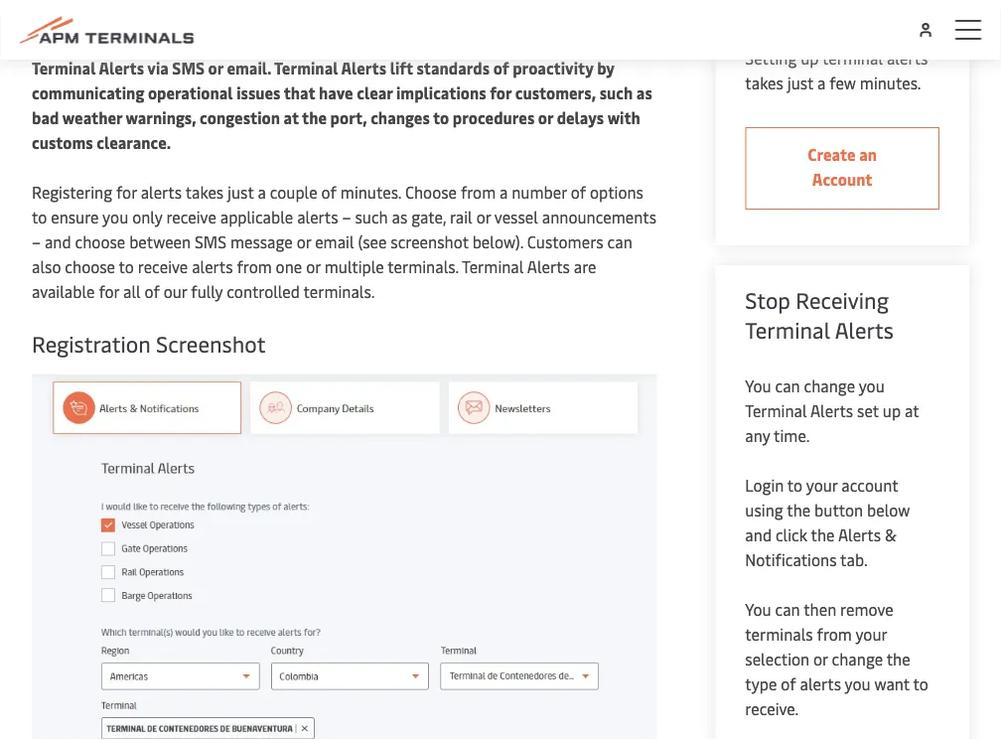 Task type: vqa. For each thing, say whether or not it's contained in the screenshot.
REGISTER
yes



Task type: locate. For each thing, give the bounding box(es) containing it.
alerts
[[99, 57, 144, 79], [342, 57, 387, 79], [528, 256, 570, 277], [836, 315, 895, 344], [811, 400, 854, 421], [839, 524, 882, 546]]

apm
[[32, 32, 67, 54]]

alerts right terminal
[[888, 47, 929, 69]]

using
[[746, 499, 784, 521]]

alerts
[[888, 47, 929, 69], [141, 181, 182, 203], [297, 206, 339, 228], [192, 256, 233, 277], [801, 673, 842, 695]]

all
[[123, 281, 141, 302]]

and inside registering for alerts takes just a couple of minutes. choose from a number of options to ensure you only receive applicable alerts – such as gate, rail or vessel announcements – and choose between sms message or email (see screenshot below). customers can also choose to receive alerts from one or multiple terminals. terminal alerts are available for all of our fully controlled terminals.
[[45, 231, 71, 252]]

registering
[[32, 181, 112, 203]]

takes down setting
[[746, 72, 784, 93]]

&
[[886, 524, 897, 546]]

and
[[45, 231, 71, 252], [746, 524, 772, 546]]

alerts up tab.
[[839, 524, 882, 546]]

– up email
[[342, 206, 351, 228]]

1 horizontal spatial as
[[637, 82, 653, 103]]

alerts inside "setting up terminal alerts takes just a few minutes."
[[888, 47, 929, 69]]

1 vertical spatial receive
[[166, 206, 217, 228]]

minutes.
[[861, 72, 922, 93], [341, 181, 402, 203]]

such
[[600, 82, 633, 103], [355, 206, 388, 228]]

message
[[231, 231, 293, 252]]

you inside you can then remove terminals from your selection or change the type of alerts you want to receive.
[[845, 673, 871, 695]]

can
[[608, 231, 633, 252], [776, 375, 801, 397], [776, 599, 801, 620]]

0 vertical spatial sms
[[172, 57, 205, 79]]

a up vessel
[[500, 181, 508, 203]]

terminals
[[746, 624, 814, 645]]

terminal alerts subscription image
[[32, 374, 657, 741]]

you
[[746, 375, 772, 397], [746, 599, 772, 620]]

bad
[[32, 107, 59, 128]]

terminals. down screenshot
[[388, 256, 459, 277]]

from down then
[[818, 624, 853, 645]]

as inside apm terminals' global customer alert system enables customers to register to receive terminal alerts via sms or email. terminal alerts lift standards of proactivity by communicating operational issues that have clear implications for customers, such as bad weather warnings, congestion at the port, changes to procedures or delays with customs clearance.
[[637, 82, 653, 103]]

1 horizontal spatial just
[[788, 72, 814, 93]]

at inside apm terminals' global customer alert system enables customers to register to receive terminal alerts via sms or email. terminal alerts lift standards of proactivity by communicating operational issues that have clear implications for customers, such as bad weather warnings, congestion at the port, changes to procedures or delays with customs clearance.
[[284, 107, 299, 128]]

your up button
[[807, 475, 838, 496]]

the down that at the left
[[302, 107, 327, 128]]

to left 'register'
[[504, 32, 520, 54]]

issues
[[237, 82, 281, 103]]

your down remove
[[856, 624, 888, 645]]

up
[[801, 47, 820, 69], [883, 400, 902, 421]]

0 horizontal spatial at
[[284, 107, 299, 128]]

0 horizontal spatial terminals.
[[304, 281, 375, 302]]

you up 'terminals'
[[746, 599, 772, 620]]

terminal
[[32, 57, 96, 79], [274, 57, 338, 79], [462, 256, 524, 277], [746, 315, 831, 344], [746, 400, 808, 421]]

as
[[637, 82, 653, 103], [392, 206, 408, 228]]

0 vertical spatial and
[[45, 231, 71, 252]]

to
[[504, 32, 520, 54], [584, 32, 600, 54], [433, 107, 450, 128], [32, 206, 47, 228], [119, 256, 134, 277], [788, 475, 803, 496], [914, 673, 929, 695]]

or right one at the left top of page
[[306, 256, 321, 277]]

1 vertical spatial change
[[833, 649, 884, 670]]

receive
[[604, 32, 656, 54], [166, 206, 217, 228], [138, 256, 188, 277]]

your inside you can then remove terminals from your selection or change the type of alerts you want to receive.
[[856, 624, 888, 645]]

of up announcements on the right of page
[[571, 181, 586, 203]]

customs
[[32, 132, 93, 153]]

alerts down customers
[[528, 256, 570, 277]]

at down that at the left
[[284, 107, 299, 128]]

as inside registering for alerts takes just a couple of minutes. choose from a number of options to ensure you only receive applicable alerts – such as gate, rail or vessel announcements – and choose between sms message or email (see screenshot below). customers can also choose to receive alerts from one or multiple terminals. terminal alerts are available for all of our fully controlled terminals.
[[392, 206, 408, 228]]

the inside you can then remove terminals from your selection or change the type of alerts you want to receive.
[[887, 649, 911, 670]]

you inside registering for alerts takes just a couple of minutes. choose from a number of options to ensure you only receive applicable alerts – such as gate, rail or vessel announcements – and choose between sms message or email (see screenshot below). customers can also choose to receive alerts from one or multiple terminals. terminal alerts are available for all of our fully controlled terminals.
[[102, 206, 128, 228]]

of down customers
[[494, 57, 510, 79]]

and up also at the left of page
[[45, 231, 71, 252]]

sms inside apm terminals' global customer alert system enables customers to register to receive terminal alerts via sms or email. terminal alerts lift standards of proactivity by communicating operational issues that have clear implications for customers, such as bad weather warnings, congestion at the port, changes to procedures or delays with customs clearance.
[[172, 57, 205, 79]]

terminal up time.
[[746, 400, 808, 421]]

vessel
[[495, 206, 539, 228]]

1 horizontal spatial your
[[856, 624, 888, 645]]

you inside you can then remove terminals from your selection or change the type of alerts you want to receive.
[[746, 599, 772, 620]]

terminals.
[[388, 256, 459, 277], [304, 281, 375, 302]]

sms
[[172, 57, 205, 79], [195, 231, 227, 252]]

the up want
[[887, 649, 911, 670]]

create an account link
[[746, 127, 940, 210]]

2 horizontal spatial from
[[818, 624, 853, 645]]

stop receiving terminal alerts
[[746, 285, 895, 344]]

0 vertical spatial can
[[608, 231, 633, 252]]

1 horizontal spatial takes
[[746, 72, 784, 93]]

up right setting
[[801, 47, 820, 69]]

just down setting
[[788, 72, 814, 93]]

1 vertical spatial just
[[228, 181, 254, 203]]

2 vertical spatial you
[[845, 673, 871, 695]]

for left all
[[99, 281, 119, 302]]

1 vertical spatial can
[[776, 375, 801, 397]]

sms up fully
[[195, 231, 227, 252]]

alerts down terminals'
[[99, 57, 144, 79]]

a left few
[[818, 72, 826, 93]]

1 vertical spatial –
[[32, 231, 41, 252]]

1 vertical spatial your
[[856, 624, 888, 645]]

screenshot
[[391, 231, 469, 252]]

customers
[[528, 231, 604, 252]]

0 vertical spatial your
[[807, 475, 838, 496]]

terminal inside "stop receiving terminal alerts"
[[746, 315, 831, 344]]

or right the selection
[[814, 649, 829, 670]]

from up rail
[[461, 181, 496, 203]]

alerts down the selection
[[801, 673, 842, 695]]

such up the with
[[600, 82, 633, 103]]

ensure
[[51, 206, 99, 228]]

can up time.
[[776, 375, 801, 397]]

terminal
[[823, 47, 884, 69]]

you up any
[[746, 375, 772, 397]]

1 vertical spatial from
[[237, 256, 272, 277]]

0 horizontal spatial just
[[228, 181, 254, 203]]

to right want
[[914, 673, 929, 695]]

the
[[302, 107, 327, 128], [787, 499, 811, 521], [812, 524, 835, 546], [887, 649, 911, 670]]

you left only in the top left of the page
[[102, 206, 128, 228]]

your inside the login to your account using the button below and click the alerts & notifications tab.
[[807, 475, 838, 496]]

2 horizontal spatial a
[[818, 72, 826, 93]]

0 horizontal spatial up
[[801, 47, 820, 69]]

to right "login"
[[788, 475, 803, 496]]

your
[[807, 475, 838, 496], [856, 624, 888, 645]]

terminal down below).
[[462, 256, 524, 277]]

change up time.
[[805, 375, 856, 397]]

change up want
[[833, 649, 884, 670]]

between
[[129, 231, 191, 252]]

for up procedures
[[490, 82, 512, 103]]

2 vertical spatial from
[[818, 624, 853, 645]]

you
[[102, 206, 128, 228], [859, 375, 885, 397], [845, 673, 871, 695]]

1 vertical spatial choose
[[65, 256, 115, 277]]

at right set
[[906, 400, 920, 421]]

by
[[598, 57, 615, 79]]

number
[[512, 181, 567, 203]]

minutes. up (see
[[341, 181, 402, 203]]

to inside you can then remove terminals from your selection or change the type of alerts you want to receive.
[[914, 673, 929, 695]]

0 vertical spatial you
[[746, 375, 772, 397]]

0 vertical spatial just
[[788, 72, 814, 93]]

tab.
[[841, 549, 868, 571]]

1 vertical spatial at
[[906, 400, 920, 421]]

from down message
[[237, 256, 272, 277]]

1 horizontal spatial such
[[600, 82, 633, 103]]

1 vertical spatial takes
[[186, 181, 224, 203]]

you inside you can change you terminal alerts set up at any time.
[[746, 375, 772, 397]]

1 horizontal spatial up
[[883, 400, 902, 421]]

alerts up "clear"
[[342, 57, 387, 79]]

an
[[860, 144, 878, 165]]

you can change you terminal alerts set up at any time.
[[746, 375, 920, 446]]

1 vertical spatial and
[[746, 524, 772, 546]]

minutes. down terminal
[[861, 72, 922, 93]]

and down 'using'
[[746, 524, 772, 546]]

1 vertical spatial such
[[355, 206, 388, 228]]

can up 'terminals'
[[776, 599, 801, 620]]

can inside you can change you terminal alerts set up at any time.
[[776, 375, 801, 397]]

button
[[815, 499, 864, 521]]

0 vertical spatial minutes.
[[861, 72, 922, 93]]

0 horizontal spatial takes
[[186, 181, 224, 203]]

receive up between
[[166, 206, 217, 228]]

or
[[208, 57, 223, 79], [539, 107, 554, 128], [477, 206, 491, 228], [297, 231, 311, 252], [306, 256, 321, 277], [814, 649, 829, 670]]

receive down between
[[138, 256, 188, 277]]

sms up operational
[[172, 57, 205, 79]]

1 vertical spatial you
[[746, 599, 772, 620]]

0 vertical spatial you
[[102, 206, 128, 228]]

minutes. inside registering for alerts takes just a couple of minutes. choose from a number of options to ensure you only receive applicable alerts – such as gate, rail or vessel announcements – and choose between sms message or email (see screenshot below). customers can also choose to receive alerts from one or multiple terminals. terminal alerts are available for all of our fully controlled terminals.
[[341, 181, 402, 203]]

1 horizontal spatial and
[[746, 524, 772, 546]]

– up also at the left of page
[[32, 231, 41, 252]]

1 vertical spatial you
[[859, 375, 885, 397]]

0 horizontal spatial your
[[807, 475, 838, 496]]

0 vertical spatial as
[[637, 82, 653, 103]]

1 vertical spatial as
[[392, 206, 408, 228]]

alerts up email
[[297, 206, 339, 228]]

terminal down stop
[[746, 315, 831, 344]]

few
[[830, 72, 857, 93]]

0 horizontal spatial –
[[32, 231, 41, 252]]

you left want
[[845, 673, 871, 695]]

of down the selection
[[782, 673, 797, 695]]

from inside you can then remove terminals from your selection or change the type of alerts you want to receive.
[[818, 624, 853, 645]]

0 horizontal spatial minutes.
[[341, 181, 402, 203]]

or up one at the left top of page
[[297, 231, 311, 252]]

a up applicable
[[258, 181, 266, 203]]

2 vertical spatial for
[[99, 281, 119, 302]]

can inside you can then remove terminals from your selection or change the type of alerts you want to receive.
[[776, 599, 801, 620]]

set
[[858, 400, 880, 421]]

or down the customers,
[[539, 107, 554, 128]]

delays
[[557, 107, 605, 128]]

to up by
[[584, 32, 600, 54]]

for
[[490, 82, 512, 103], [116, 181, 137, 203], [99, 281, 119, 302]]

2 vertical spatial can
[[776, 599, 801, 620]]

selection
[[746, 649, 810, 670]]

1 you from the top
[[746, 375, 772, 397]]

1 vertical spatial minutes.
[[341, 181, 402, 203]]

can inside registering for alerts takes just a couple of minutes. choose from a number of options to ensure you only receive applicable alerts – such as gate, rail or vessel announcements – and choose between sms message or email (see screenshot below). customers can also choose to receive alerts from one or multiple terminals. terminal alerts are available for all of our fully controlled terminals.
[[608, 231, 633, 252]]

0 vertical spatial –
[[342, 206, 351, 228]]

choose
[[75, 231, 125, 252], [65, 256, 115, 277]]

1 horizontal spatial from
[[461, 181, 496, 203]]

to down implications
[[433, 107, 450, 128]]

1 horizontal spatial at
[[906, 400, 920, 421]]

of
[[494, 57, 510, 79], [322, 181, 337, 203], [571, 181, 586, 203], [145, 281, 160, 302], [782, 673, 797, 695]]

below
[[868, 499, 911, 521]]

0 horizontal spatial and
[[45, 231, 71, 252]]

0 horizontal spatial as
[[392, 206, 408, 228]]

0 horizontal spatial a
[[258, 181, 266, 203]]

terminals'
[[70, 32, 144, 54]]

rail
[[450, 206, 473, 228]]

0 vertical spatial up
[[801, 47, 820, 69]]

just up applicable
[[228, 181, 254, 203]]

below).
[[473, 231, 524, 252]]

1 horizontal spatial terminals.
[[388, 256, 459, 277]]

2 vertical spatial receive
[[138, 256, 188, 277]]

can down announcements on the right of page
[[608, 231, 633, 252]]

only
[[132, 206, 163, 228]]

also
[[32, 256, 61, 277]]

as up the with
[[637, 82, 653, 103]]

1 vertical spatial sms
[[195, 231, 227, 252]]

0 vertical spatial receive
[[604, 32, 656, 54]]

0 vertical spatial such
[[600, 82, 633, 103]]

then
[[804, 599, 837, 620]]

you up set
[[859, 375, 885, 397]]

just inside registering for alerts takes just a couple of minutes. choose from a number of options to ensure you only receive applicable alerts – such as gate, rail or vessel announcements – and choose between sms message or email (see screenshot below). customers can also choose to receive alerts from one or multiple terminals. terminal alerts are available for all of our fully controlled terminals.
[[228, 181, 254, 203]]

choose down the ensure
[[75, 231, 125, 252]]

just
[[788, 72, 814, 93], [228, 181, 254, 203]]

1 vertical spatial up
[[883, 400, 902, 421]]

change
[[805, 375, 856, 397], [833, 649, 884, 670]]

create
[[808, 144, 856, 165]]

announcements
[[542, 206, 657, 228]]

can for you can change you terminal alerts set up at any time.
[[776, 375, 801, 397]]

login to your account using the button below and click the alerts & notifications tab.
[[746, 475, 911, 571]]

1 horizontal spatial minutes.
[[861, 72, 922, 93]]

or down customer at the left of the page
[[208, 57, 223, 79]]

0 vertical spatial for
[[490, 82, 512, 103]]

alerts down receiving at the right of the page
[[836, 315, 895, 344]]

setting up terminal alerts takes just a few minutes.
[[746, 47, 929, 93]]

minutes. inside "setting up terminal alerts takes just a few minutes."
[[861, 72, 922, 93]]

alerts inside registering for alerts takes just a couple of minutes. choose from a number of options to ensure you only receive applicable alerts – such as gate, rail or vessel announcements – and choose between sms message or email (see screenshot below). customers can also choose to receive alerts from one or multiple terminals. terminal alerts are available for all of our fully controlled terminals.
[[528, 256, 570, 277]]

such up (see
[[355, 206, 388, 228]]

click
[[776, 524, 808, 546]]

1 vertical spatial for
[[116, 181, 137, 203]]

account
[[813, 168, 873, 190]]

0 vertical spatial takes
[[746, 72, 784, 93]]

at
[[284, 107, 299, 128], [906, 400, 920, 421]]

up right set
[[883, 400, 902, 421]]

takes up applicable
[[186, 181, 224, 203]]

0 horizontal spatial such
[[355, 206, 388, 228]]

alerts left set
[[811, 400, 854, 421]]

2 you from the top
[[746, 599, 772, 620]]

terminals. down multiple
[[304, 281, 375, 302]]

operational
[[148, 82, 233, 103]]

such inside apm terminals' global customer alert system enables customers to register to receive terminal alerts via sms or email. terminal alerts lift standards of proactivity by communicating operational issues that have clear implications for customers, such as bad weather warnings, congestion at the port, changes to procedures or delays with customs clearance.
[[600, 82, 633, 103]]

have
[[319, 82, 353, 103]]

fully
[[191, 281, 223, 302]]

0 vertical spatial terminals.
[[388, 256, 459, 277]]

of inside apm terminals' global customer alert system enables customers to register to receive terminal alerts via sms or email. terminal alerts lift standards of proactivity by communicating operational issues that have clear implications for customers, such as bad weather warnings, congestion at the port, changes to procedures or delays with customs clearance.
[[494, 57, 510, 79]]

0 vertical spatial at
[[284, 107, 299, 128]]

as left gate,
[[392, 206, 408, 228]]

for up only in the top left of the page
[[116, 181, 137, 203]]

receive up by
[[604, 32, 656, 54]]

choose up available
[[65, 256, 115, 277]]

of inside you can then remove terminals from your selection or change the type of alerts you want to receive.
[[782, 673, 797, 695]]

email
[[315, 231, 354, 252]]

minutes. for few
[[861, 72, 922, 93]]

0 vertical spatial change
[[805, 375, 856, 397]]

change inside you can then remove terminals from your selection or change the type of alerts you want to receive.
[[833, 649, 884, 670]]

the up click
[[787, 499, 811, 521]]



Task type: describe. For each thing, give the bounding box(es) containing it.
such inside registering for alerts takes just a couple of minutes. choose from a number of options to ensure you only receive applicable alerts – such as gate, rail or vessel announcements – and choose between sms message or email (see screenshot below). customers can also choose to receive alerts from one or multiple terminals. terminal alerts are available for all of our fully controlled terminals.
[[355, 206, 388, 228]]

1 horizontal spatial –
[[342, 206, 351, 228]]

are
[[574, 256, 597, 277]]

register
[[524, 32, 581, 54]]

procedures
[[453, 107, 535, 128]]

(see
[[358, 231, 387, 252]]

with
[[608, 107, 641, 128]]

create an account
[[808, 144, 878, 190]]

stop
[[746, 285, 791, 315]]

of right all
[[145, 281, 160, 302]]

a inside "setting up terminal alerts takes just a few minutes."
[[818, 72, 826, 93]]

lift
[[390, 57, 413, 79]]

1 vertical spatial terminals.
[[304, 281, 375, 302]]

registering for alerts takes just a couple of minutes. choose from a number of options to ensure you only receive applicable alerts – such as gate, rail or vessel announcements – and choose between sms message or email (see screenshot below). customers can also choose to receive alerts from one or multiple terminals. terminal alerts are available for all of our fully controlled terminals.
[[32, 181, 657, 302]]

or right rail
[[477, 206, 491, 228]]

0 vertical spatial choose
[[75, 231, 125, 252]]

0 horizontal spatial from
[[237, 256, 272, 277]]

receiving
[[796, 285, 889, 315]]

up inside "setting up terminal alerts takes just a few minutes."
[[801, 47, 820, 69]]

can for you can then remove terminals from your selection or change the type of alerts you want to receive.
[[776, 599, 801, 620]]

apm terminals' global customer alert system enables customers to register to receive terminal alerts via sms or email. terminal alerts lift standards of proactivity by communicating operational issues that have clear implications for customers, such as bad weather warnings, congestion at the port, changes to procedures or delays with customs clearance.
[[32, 32, 656, 153]]

notifications
[[746, 549, 837, 571]]

system
[[308, 32, 361, 54]]

receive inside apm terminals' global customer alert system enables customers to register to receive terminal alerts via sms or email. terminal alerts lift standards of proactivity by communicating operational issues that have clear implications for customers, such as bad weather warnings, congestion at the port, changes to procedures or delays with customs clearance.
[[604, 32, 656, 54]]

0 vertical spatial from
[[461, 181, 496, 203]]

the down button
[[812, 524, 835, 546]]

takes inside registering for alerts takes just a couple of minutes. choose from a number of options to ensure you only receive applicable alerts – such as gate, rail or vessel announcements – and choose between sms message or email (see screenshot below). customers can also choose to receive alerts from one or multiple terminals. terminal alerts are available for all of our fully controlled terminals.
[[186, 181, 224, 203]]

controlled
[[227, 281, 300, 302]]

alerts inside you can then remove terminals from your selection or change the type of alerts you want to receive.
[[801, 673, 842, 695]]

that
[[284, 82, 315, 103]]

alerts inside the login to your account using the button below and click the alerts & notifications tab.
[[839, 524, 882, 546]]

you inside you can change you terminal alerts set up at any time.
[[859, 375, 885, 397]]

terminal up that at the left
[[274, 57, 338, 79]]

to left the ensure
[[32, 206, 47, 228]]

proactivity
[[513, 57, 594, 79]]

changes
[[371, 107, 430, 128]]

you for you can change you terminal alerts set up at any time.
[[746, 375, 772, 397]]

communicating
[[32, 82, 144, 103]]

customers,
[[516, 82, 596, 103]]

registration screenshot
[[32, 329, 266, 358]]

applicable
[[220, 206, 293, 228]]

you for you can then remove terminals from your selection or change the type of alerts you want to receive.
[[746, 599, 772, 620]]

change inside you can change you terminal alerts set up at any time.
[[805, 375, 856, 397]]

implications
[[397, 82, 487, 103]]

just inside "setting up terminal alerts takes just a few minutes."
[[788, 72, 814, 93]]

alerts inside "stop receiving terminal alerts"
[[836, 315, 895, 344]]

global
[[147, 32, 193, 54]]

congestion
[[200, 107, 280, 128]]

and inside the login to your account using the button below and click the alerts & notifications tab.
[[746, 524, 772, 546]]

login
[[746, 475, 785, 496]]

screenshot
[[156, 329, 266, 358]]

enables
[[364, 32, 421, 54]]

clearance.
[[97, 132, 171, 153]]

terminal inside registering for alerts takes just a couple of minutes. choose from a number of options to ensure you only receive applicable alerts – such as gate, rail or vessel announcements – and choose between sms message or email (see screenshot below). customers can also choose to receive alerts from one or multiple terminals. terminal alerts are available for all of our fully controlled terminals.
[[462, 256, 524, 277]]

receive.
[[746, 698, 799, 720]]

to inside the login to your account using the button below and click the alerts & notifications tab.
[[788, 475, 803, 496]]

our
[[164, 281, 187, 302]]

via
[[147, 57, 169, 79]]

available
[[32, 281, 95, 302]]

standards
[[417, 57, 490, 79]]

up inside you can change you terminal alerts set up at any time.
[[883, 400, 902, 421]]

registration
[[32, 329, 151, 358]]

port,
[[331, 107, 367, 128]]

type
[[746, 673, 778, 695]]

customers
[[424, 32, 501, 54]]

sms inside registering for alerts takes just a couple of minutes. choose from a number of options to ensure you only receive applicable alerts – such as gate, rail or vessel announcements – and choose between sms message or email (see screenshot below). customers can also choose to receive alerts from one or multiple terminals. terminal alerts are available for all of our fully controlled terminals.
[[195, 231, 227, 252]]

terminal down apm
[[32, 57, 96, 79]]

time.
[[774, 425, 810, 446]]

clear
[[357, 82, 393, 103]]

the inside apm terminals' global customer alert system enables customers to register to receive terminal alerts via sms or email. terminal alerts lift standards of proactivity by communicating operational issues that have clear implications for customers, such as bad weather warnings, congestion at the port, changes to procedures or delays with customs clearance.
[[302, 107, 327, 128]]

minutes. for of
[[341, 181, 402, 203]]

options
[[590, 181, 644, 203]]

takes inside "setting up terminal alerts takes just a few minutes."
[[746, 72, 784, 93]]

1 horizontal spatial a
[[500, 181, 508, 203]]

to up all
[[119, 256, 134, 277]]

alerts up fully
[[192, 256, 233, 277]]

gate,
[[412, 206, 447, 228]]

any
[[746, 425, 771, 446]]

multiple
[[325, 256, 384, 277]]

setting
[[746, 47, 797, 69]]

you can then remove terminals from your selection or change the type of alerts you want to receive.
[[746, 599, 929, 720]]

for inside apm terminals' global customer alert system enables customers to register to receive terminal alerts via sms or email. terminal alerts lift standards of proactivity by communicating operational issues that have clear implications for customers, such as bad weather warnings, congestion at the port, changes to procedures or delays with customs clearance.
[[490, 82, 512, 103]]

warnings,
[[126, 107, 196, 128]]

choose
[[405, 181, 457, 203]]

account
[[842, 475, 899, 496]]

alert
[[269, 32, 305, 54]]

alerts up only in the top left of the page
[[141, 181, 182, 203]]

weather
[[62, 107, 122, 128]]

or inside you can then remove terminals from your selection or change the type of alerts you want to receive.
[[814, 649, 829, 670]]

remove
[[841, 599, 894, 620]]

at inside you can change you terminal alerts set up at any time.
[[906, 400, 920, 421]]

one
[[276, 256, 302, 277]]

terminal inside you can change you terminal alerts set up at any time.
[[746, 400, 808, 421]]

customer
[[197, 32, 266, 54]]

want
[[875, 673, 910, 695]]

alerts inside you can change you terminal alerts set up at any time.
[[811, 400, 854, 421]]

email.
[[227, 57, 271, 79]]

couple
[[270, 181, 318, 203]]

of right "couple"
[[322, 181, 337, 203]]



